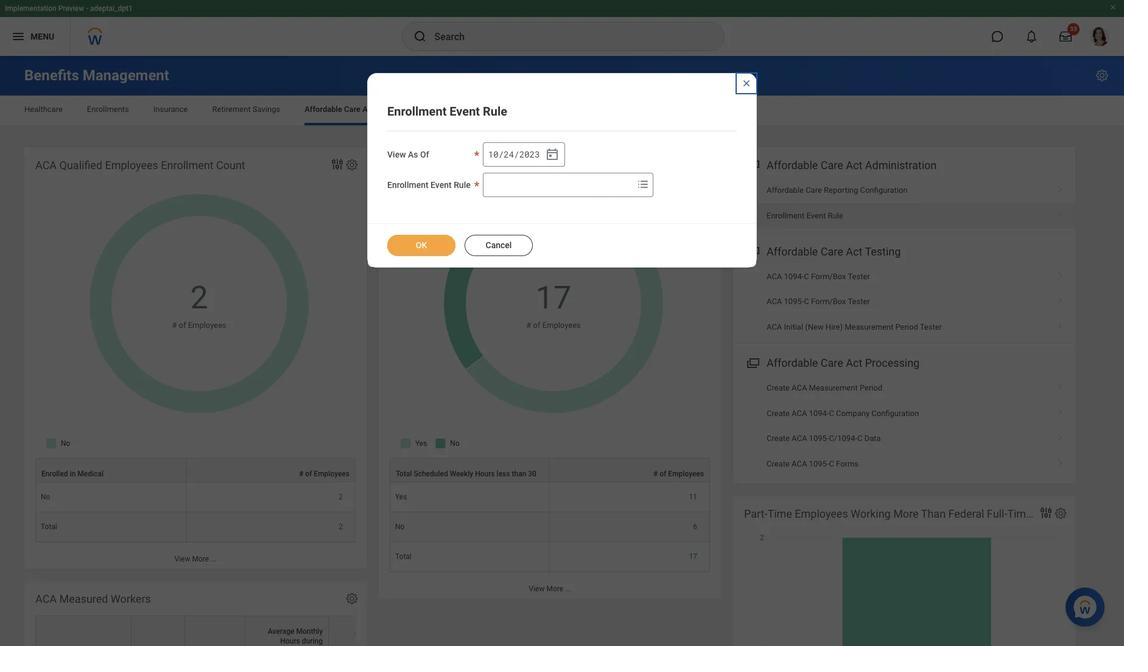 Task type: locate. For each thing, give the bounding box(es) containing it.
list containing create aca measurement period
[[733, 376, 1076, 477]]

benefits
[[24, 67, 79, 84]]

view for 2
[[174, 555, 190, 564]]

view more ... inside aca qualified employees enrollment count element
[[174, 555, 216, 564]]

1 horizontal spatial hours
[[364, 638, 384, 646]]

chevron right image inside the aca 1094-c form/box tester link
[[1052, 268, 1068, 280]]

chevron right image inside aca 1095-c form/box tester link
[[1052, 293, 1068, 305]]

chevron right image
[[1052, 182, 1068, 194], [1052, 207, 1068, 219], [1052, 293, 1068, 305]]

average right "monthly"
[[355, 628, 382, 636]]

enrollment up as
[[387, 104, 447, 119]]

1 horizontal spatial rule
[[483, 104, 507, 119]]

2 chevron right image from the top
[[1052, 318, 1068, 331]]

1 vertical spatial 17 button
[[689, 552, 699, 562]]

form/box down affordable care act testing
[[811, 272, 846, 281]]

# inside 2 # of employees
[[172, 321, 177, 330]]

enrollment event rule inside list item
[[767, 211, 843, 220]]

affordable right savings
[[305, 105, 342, 114]]

0 horizontal spatial /
[[499, 148, 504, 160]]

1 horizontal spatial view
[[387, 150, 406, 160]]

employees inside 2 # of employees
[[188, 321, 226, 330]]

aca down 'create aca 1095-c/1094-c data'
[[792, 460, 807, 469]]

1 vertical spatial view
[[174, 555, 190, 564]]

create for create aca 1094-c company configuration
[[767, 409, 790, 418]]

employees inside 17 # of employees
[[542, 321, 581, 330]]

row
[[35, 459, 356, 483], [390, 459, 710, 483], [35, 483, 356, 513], [390, 483, 710, 513], [35, 513, 356, 543], [390, 513, 710, 543], [390, 543, 710, 573], [35, 616, 1083, 647]]

hours
[[475, 470, 495, 479], [280, 638, 300, 646], [364, 638, 384, 646]]

1 horizontal spatial period
[[896, 323, 918, 332]]

list containing aca 1094-c form/box tester
[[733, 264, 1076, 340]]

chevron right image inside create aca 1095-c/1094-c data 'link'
[[1052, 430, 1068, 442]]

2 horizontal spatial rule
[[828, 211, 843, 220]]

close environment banner image
[[1110, 4, 1117, 11]]

aca down aca 1094-c form/box tester
[[767, 297, 782, 307]]

act for affordable care act processing
[[846, 357, 863, 370]]

event down affordable care reporting configuration
[[807, 211, 826, 220]]

more
[[894, 508, 919, 521], [192, 555, 209, 564], [547, 585, 563, 594]]

no down the enrolled
[[41, 493, 50, 502]]

rule
[[483, 104, 507, 119], [454, 180, 471, 190], [828, 211, 843, 220]]

4 chevron right image from the top
[[1052, 405, 1068, 417]]

1 # of employees button from the left
[[187, 459, 355, 482]]

chevron right image inside affordable care reporting configuration link
[[1052, 182, 1068, 194]]

period up company
[[860, 384, 883, 393]]

1 horizontal spatial time
[[768, 508, 792, 521]]

menu group image
[[744, 243, 761, 259], [744, 355, 761, 371]]

0 vertical spatial enrollment event rule
[[387, 104, 507, 119]]

chevron right image
[[1052, 268, 1068, 280], [1052, 318, 1068, 331], [1052, 380, 1068, 392], [1052, 405, 1068, 417], [1052, 430, 1068, 442], [1052, 455, 1068, 467]]

yes
[[395, 493, 407, 502]]

1094- up aca 1095-c form/box tester
[[784, 272, 804, 281]]

17
[[536, 280, 571, 317], [689, 553, 697, 562]]

chevron right image for form/box
[[1052, 293, 1068, 305]]

view inside aca qualified employees enrollment count element
[[174, 555, 190, 564]]

1 vertical spatial 2
[[339, 493, 343, 502]]

2 vertical spatial 2 button
[[339, 523, 345, 532]]

enrollment left the count
[[161, 159, 213, 172]]

1 vertical spatial more
[[192, 555, 209, 564]]

0 horizontal spatial weekly
[[383, 628, 407, 636]]

1 horizontal spatial view more ...
[[529, 585, 571, 594]]

create for create aca measurement period
[[767, 384, 790, 393]]

2 average from the left
[[355, 628, 382, 636]]

tab list inside main content
[[12, 96, 1112, 125]]

1095-
[[784, 297, 804, 307], [809, 434, 829, 443], [809, 460, 829, 469]]

tab list containing healthcare
[[12, 96, 1112, 125]]

0 horizontal spatial ...
[[211, 555, 216, 564]]

0 horizontal spatial view
[[174, 555, 190, 564]]

0 horizontal spatial 1094-
[[784, 272, 804, 281]]

1 create from the top
[[767, 384, 790, 393]]

...
[[211, 555, 216, 564], [565, 585, 571, 594]]

hours inside average weekly hours durin
[[364, 638, 384, 646]]

1 vertical spatial part-
[[744, 508, 768, 521]]

3 create from the top
[[767, 434, 790, 443]]

1 vertical spatial 2 button
[[339, 493, 345, 503]]

care inside list
[[806, 186, 822, 195]]

c inside create aca 1095-c/1094-c data 'link'
[[857, 434, 863, 443]]

# of employees inside part-time employees for aca element
[[653, 470, 704, 479]]

than
[[921, 508, 946, 521]]

1095- up create aca 1095-c forms
[[809, 434, 829, 443]]

implementation preview -   adeptai_dpt1 banner
[[0, 0, 1124, 56]]

affordable left reporting
[[767, 186, 804, 195]]

2 for total
[[339, 523, 343, 532]]

list
[[733, 178, 1076, 228], [733, 264, 1076, 340], [733, 376, 1076, 477]]

0 vertical spatial chevron right image
[[1052, 182, 1068, 194]]

1 horizontal spatial 17
[[689, 553, 697, 562]]

care for affordable care act
[[344, 105, 361, 114]]

c up (new
[[804, 297, 809, 307]]

configuration down administration
[[860, 186, 908, 195]]

/ right 24
[[514, 148, 519, 160]]

6 chevron right image from the top
[[1052, 455, 1068, 467]]

measurement down affordable care act processing
[[809, 384, 858, 393]]

1 vertical spatial total
[[41, 523, 57, 532]]

# of employees button inside part-time employees for aca element
[[550, 459, 710, 482]]

0 vertical spatial part-
[[390, 159, 413, 172]]

more for 2
[[192, 555, 209, 564]]

average
[[268, 628, 294, 636], [355, 628, 382, 636]]

part- for part-time employees working more than federal full-time standard
[[744, 508, 768, 521]]

1 vertical spatial 1095-
[[809, 434, 829, 443]]

2 vertical spatial 1095-
[[809, 460, 829, 469]]

1 horizontal spatial # of employees button
[[550, 459, 710, 482]]

create
[[767, 384, 790, 393], [767, 409, 790, 418], [767, 434, 790, 443], [767, 460, 790, 469]]

view inside enrollment event rule dialog
[[387, 150, 406, 160]]

care for affordable care reporting configuration
[[806, 186, 822, 195]]

10 / 24 / 2023
[[488, 148, 540, 160]]

time
[[413, 159, 438, 172], [768, 508, 792, 521], [1007, 508, 1032, 521]]

2 vertical spatial 2
[[339, 523, 343, 532]]

chevron right image inside create aca 1094-c company configuration link
[[1052, 405, 1068, 417]]

1 horizontal spatial ...
[[565, 585, 571, 594]]

form/box
[[811, 272, 846, 281], [811, 297, 846, 307]]

1 chevron right image from the top
[[1052, 268, 1068, 280]]

create aca measurement period link
[[733, 376, 1076, 401]]

event down part-time employees for aca
[[431, 180, 452, 190]]

1 horizontal spatial view more ... link
[[379, 579, 721, 599]]

inbox large image
[[1060, 30, 1072, 43]]

1 list from the top
[[733, 178, 1076, 228]]

part-time employees working more than federal full-time standard element
[[733, 496, 1079, 647]]

create for create aca 1095-c forms
[[767, 460, 790, 469]]

enrollment event rule down 'of'
[[387, 180, 471, 190]]

1 horizontal spatial # of employees
[[653, 470, 704, 479]]

search image
[[413, 29, 427, 44]]

0 vertical spatial rule
[[483, 104, 507, 119]]

c left forms
[[829, 460, 834, 469]]

0 horizontal spatial time
[[413, 159, 438, 172]]

1 horizontal spatial 1094-
[[809, 409, 829, 418]]

view inside part-time employees for aca element
[[529, 585, 545, 594]]

enrollment event rule down affordable care reporting configuration
[[767, 211, 843, 220]]

0 horizontal spatial part-
[[390, 159, 413, 172]]

care
[[344, 105, 361, 114], [821, 159, 843, 172], [806, 186, 822, 195], [821, 245, 843, 258], [821, 357, 843, 370]]

weekly
[[450, 470, 473, 479], [383, 628, 407, 636]]

total down yes
[[395, 553, 412, 562]]

average inside average weekly hours durin
[[355, 628, 382, 636]]

adeptai_dpt1
[[90, 4, 133, 13]]

0 horizontal spatial 17 button
[[536, 277, 573, 320]]

0 horizontal spatial # of employees
[[299, 470, 350, 479]]

1095- down 'create aca 1095-c/1094-c data'
[[809, 460, 829, 469]]

measurement right hire)
[[845, 323, 894, 332]]

row inside 'aca measured workers' element
[[35, 616, 1083, 647]]

create inside 'link'
[[767, 434, 790, 443]]

# of employees
[[299, 470, 350, 479], [653, 470, 704, 479]]

total inside aca qualified employees enrollment count element
[[41, 523, 57, 532]]

event up part-time employees for aca
[[450, 104, 480, 119]]

0 horizontal spatial view more ... link
[[24, 549, 367, 570]]

2 form/box from the top
[[811, 297, 846, 307]]

affordable for affordable care act administration
[[767, 159, 818, 172]]

tester
[[848, 272, 870, 281], [848, 297, 870, 307], [920, 323, 942, 332]]

configuration down 'create aca measurement period' link
[[872, 409, 919, 418]]

view more ... inside part-time employees for aca element
[[529, 585, 571, 594]]

main content containing 2
[[0, 56, 1124, 647]]

hours for average monthly hours durin
[[280, 638, 300, 646]]

event
[[450, 104, 480, 119], [431, 180, 452, 190], [807, 211, 826, 220]]

list for processing
[[733, 376, 1076, 477]]

than
[[512, 470, 526, 479]]

2 horizontal spatial more
[[894, 508, 919, 521]]

2 button for total
[[339, 523, 345, 532]]

1 vertical spatial list
[[733, 264, 1076, 340]]

c up aca 1095-c form/box tester
[[804, 272, 809, 281]]

period down aca 1095-c form/box tester link
[[896, 323, 918, 332]]

1 horizontal spatial no
[[395, 523, 405, 532]]

aca left qualified
[[35, 159, 57, 172]]

1 vertical spatial ...
[[565, 585, 571, 594]]

enrollment event rule up 'of'
[[387, 104, 507, 119]]

view as of
[[387, 150, 429, 160]]

1 vertical spatial no
[[395, 523, 405, 532]]

aca measured workers element
[[24, 582, 1083, 647]]

part-time employees working more than federal full-time standard
[[744, 508, 1079, 521]]

2 horizontal spatial view
[[529, 585, 545, 594]]

0 vertical spatial configuration
[[860, 186, 908, 195]]

0 vertical spatial period
[[896, 323, 918, 332]]

tester for aca 1095-c form/box tester
[[848, 297, 870, 307]]

0 vertical spatial list
[[733, 178, 1076, 228]]

care for affordable care act testing
[[821, 245, 843, 258]]

... inside part-time employees for aca element
[[565, 585, 571, 594]]

standard
[[1035, 508, 1079, 521]]

aca qualified employees enrollment count element
[[24, 147, 367, 570]]

qualified
[[59, 159, 102, 172]]

2 button
[[190, 277, 210, 320], [339, 493, 345, 503], [339, 523, 345, 532]]

2 list from the top
[[733, 264, 1076, 340]]

2
[[190, 280, 208, 317], [339, 493, 343, 502], [339, 523, 343, 532]]

act for affordable care act
[[363, 105, 375, 114]]

2 chevron right image from the top
[[1052, 207, 1068, 219]]

2 vertical spatial total
[[395, 553, 412, 562]]

savings
[[253, 105, 280, 114]]

menu group image for affordable care act testing
[[744, 243, 761, 259]]

create aca 1095-c forms
[[767, 460, 859, 469]]

affordable for affordable care reporting configuration
[[767, 186, 804, 195]]

part-
[[390, 159, 413, 172], [744, 508, 768, 521]]

of inside 2 # of employees
[[179, 321, 186, 330]]

form/box up hire)
[[811, 297, 846, 307]]

17 inside 17 # of employees
[[536, 280, 571, 317]]

0 vertical spatial form/box
[[811, 272, 846, 281]]

0 vertical spatial view
[[387, 150, 406, 160]]

0 horizontal spatial more
[[192, 555, 209, 564]]

time for part-time employees working more than federal full-time standard
[[768, 508, 792, 521]]

0 vertical spatial view more ... link
[[24, 549, 367, 570]]

1 horizontal spatial more
[[547, 585, 563, 594]]

/ right 10
[[499, 148, 504, 160]]

4 create from the top
[[767, 460, 790, 469]]

0 horizontal spatial # of employees button
[[187, 459, 355, 482]]

1095- for c/1094-
[[809, 434, 829, 443]]

configure this page image
[[1095, 68, 1110, 83]]

1 # of employees from the left
[[299, 470, 350, 479]]

2 vertical spatial enrollment event rule
[[767, 211, 843, 220]]

... inside aca qualified employees enrollment count element
[[211, 555, 216, 564]]

1 horizontal spatial average
[[355, 628, 382, 636]]

menu group image for affordable care act processing
[[744, 355, 761, 371]]

2 horizontal spatial time
[[1007, 508, 1032, 521]]

0 vertical spatial 17 button
[[536, 277, 573, 320]]

total up yes
[[396, 470, 412, 479]]

chevron right image for create aca 1095-c forms
[[1052, 455, 1068, 467]]

enrollment event rule link
[[733, 203, 1076, 228]]

#
[[172, 321, 177, 330], [526, 321, 531, 330], [299, 470, 303, 479], [653, 470, 658, 479]]

profile logan mcneil element
[[1083, 23, 1117, 50]]

no inside part-time employees for aca element
[[395, 523, 405, 532]]

1 horizontal spatial part-
[[744, 508, 768, 521]]

view as of group
[[483, 143, 565, 167]]

weekly inside average weekly hours durin
[[383, 628, 407, 636]]

1 vertical spatial view more ...
[[529, 585, 571, 594]]

weekly inside popup button
[[450, 470, 473, 479]]

tester up aca initial (new hire) measurement period tester
[[848, 297, 870, 307]]

0 vertical spatial 2
[[190, 280, 208, 317]]

view
[[387, 150, 406, 160], [174, 555, 190, 564], [529, 585, 545, 594]]

1 vertical spatial measurement
[[809, 384, 858, 393]]

part-time employees for aca
[[390, 159, 534, 172]]

aca initial (new hire) measurement period tester link
[[733, 315, 1076, 340]]

average left "monthly"
[[268, 628, 294, 636]]

0 vertical spatial total
[[396, 470, 412, 479]]

period
[[896, 323, 918, 332], [860, 384, 883, 393]]

# of employees inside aca qualified employees enrollment count element
[[299, 470, 350, 479]]

0 vertical spatial weekly
[[450, 470, 473, 479]]

full-
[[987, 508, 1007, 521]]

3 chevron right image from the top
[[1052, 293, 1068, 305]]

chevron right image for aca initial (new hire) measurement period tester
[[1052, 318, 1068, 331]]

tester for aca 1094-c form/box tester
[[848, 272, 870, 281]]

3 list from the top
[[733, 376, 1076, 477]]

1 form/box from the top
[[811, 272, 846, 281]]

retirement savings
[[212, 105, 280, 114]]

2 # of employees button from the left
[[550, 459, 710, 482]]

17 button
[[536, 277, 573, 320], [689, 552, 699, 562]]

average inside average monthly hours durin
[[268, 628, 294, 636]]

17 for 17 # of employees
[[536, 280, 571, 317]]

0 vertical spatial 2 button
[[190, 277, 210, 320]]

0 horizontal spatial 17
[[536, 280, 571, 317]]

more inside aca qualified employees enrollment count element
[[192, 555, 209, 564]]

monthly
[[296, 628, 323, 636]]

aca
[[35, 159, 57, 172], [513, 159, 534, 172], [767, 272, 782, 281], [767, 297, 782, 307], [767, 323, 782, 332], [792, 384, 807, 393], [792, 409, 807, 418], [792, 434, 807, 443], [792, 460, 807, 469], [35, 593, 57, 606]]

no
[[41, 493, 50, 502], [395, 523, 405, 532]]

1 vertical spatial weekly
[[383, 628, 407, 636]]

2 vertical spatial rule
[[828, 211, 843, 220]]

row containing total scheduled weekly hours less than 30
[[390, 459, 710, 483]]

rule inside list item
[[828, 211, 843, 220]]

no for 6
[[395, 523, 405, 532]]

enrollment down affordable care reporting configuration
[[767, 211, 805, 220]]

aca up aca 1095-c form/box tester
[[767, 272, 782, 281]]

rule down part-time employees for aca
[[454, 180, 471, 190]]

enrollments
[[87, 105, 129, 114]]

2 # of employees
[[172, 280, 226, 330]]

tester down aca 1095-c form/box tester link
[[920, 323, 942, 332]]

0 vertical spatial menu group image
[[744, 243, 761, 259]]

view more ... link
[[24, 549, 367, 570], [379, 579, 721, 599]]

1 vertical spatial rule
[[454, 180, 471, 190]]

2 create from the top
[[767, 409, 790, 418]]

1 vertical spatial tester
[[848, 297, 870, 307]]

# of employees for 17
[[653, 470, 704, 479]]

average weekly hours durin button
[[329, 617, 412, 647]]

2 vertical spatial chevron right image
[[1052, 293, 1068, 305]]

1 vertical spatial form/box
[[811, 297, 846, 307]]

1 chevron right image from the top
[[1052, 182, 1068, 194]]

1 average from the left
[[268, 628, 294, 636]]

1 vertical spatial chevron right image
[[1052, 207, 1068, 219]]

aca up create aca 1095-c forms
[[792, 434, 807, 443]]

1095- up initial
[[784, 297, 804, 307]]

5 chevron right image from the top
[[1052, 430, 1068, 442]]

3 chevron right image from the top
[[1052, 380, 1068, 392]]

1 menu group image from the top
[[744, 243, 761, 259]]

0 vertical spatial ...
[[211, 555, 216, 564]]

affordable care reporting configuration link
[[733, 178, 1076, 203]]

1 horizontal spatial weekly
[[450, 470, 473, 479]]

0 vertical spatial tester
[[848, 272, 870, 281]]

no down yes
[[395, 523, 405, 532]]

2 vertical spatial more
[[547, 585, 563, 594]]

chevron right image for create aca 1095-c/1094-c data
[[1052, 430, 1068, 442]]

... for 17
[[565, 585, 571, 594]]

# of employees button for 2
[[187, 459, 355, 482]]

rule up 10
[[483, 104, 507, 119]]

rule down affordable care reporting configuration
[[828, 211, 843, 220]]

more inside part-time employees for aca element
[[547, 585, 563, 594]]

aca initial (new hire) measurement period tester
[[767, 323, 942, 332]]

enrollment event rule
[[387, 104, 507, 119], [387, 180, 471, 190], [767, 211, 843, 220]]

aca 1095-c form/box tester
[[767, 297, 870, 307]]

total down the enrolled
[[41, 523, 57, 532]]

total for 17
[[395, 553, 412, 562]]

17 for 17
[[689, 553, 697, 562]]

configuration
[[860, 186, 908, 195], [872, 409, 919, 418]]

enrollment event rule dialog
[[367, 73, 757, 268]]

aca measured workers
[[35, 593, 151, 606]]

c left company
[[829, 409, 834, 418]]

view for 17
[[529, 585, 545, 594]]

aca up create aca 1094-c company configuration
[[792, 384, 807, 393]]

0 horizontal spatial average
[[268, 628, 294, 636]]

0 vertical spatial event
[[450, 104, 480, 119]]

chevron right image for create aca measurement period
[[1052, 380, 1068, 392]]

0 horizontal spatial view more ...
[[174, 555, 216, 564]]

2 # of employees from the left
[[653, 470, 704, 479]]

chevron right image inside 'create aca measurement period' link
[[1052, 380, 1068, 392]]

2 horizontal spatial hours
[[475, 470, 495, 479]]

c
[[804, 272, 809, 281], [804, 297, 809, 307], [829, 409, 834, 418], [857, 434, 863, 443], [829, 460, 834, 469]]

tab list
[[12, 96, 1112, 125]]

1095- inside 'link'
[[809, 434, 829, 443]]

view more ...
[[174, 555, 216, 564], [529, 585, 571, 594]]

0 vertical spatial view more ...
[[174, 555, 216, 564]]

chevron right image for configuration
[[1052, 182, 1068, 194]]

0 vertical spatial more
[[894, 508, 919, 521]]

1 horizontal spatial /
[[514, 148, 519, 160]]

care for affordable care act administration
[[821, 159, 843, 172]]

1 vertical spatial period
[[860, 384, 883, 393]]

0 horizontal spatial no
[[41, 493, 50, 502]]

row containing average monthly hours durin
[[35, 616, 1083, 647]]

benefits management
[[24, 67, 169, 84]]

chevron right image inside aca initial (new hire) measurement period tester link
[[1052, 318, 1068, 331]]

affordable up aca 1094-c form/box tester
[[767, 245, 818, 258]]

company
[[836, 409, 870, 418]]

implementation preview -   adeptai_dpt1
[[5, 4, 133, 13]]

no inside aca qualified employees enrollment count element
[[41, 493, 50, 502]]

aca inside 'link'
[[792, 434, 807, 443]]

2 vertical spatial view
[[529, 585, 545, 594]]

chevron right image inside create aca 1095-c forms link
[[1052, 455, 1068, 467]]

tester down the testing
[[848, 272, 870, 281]]

1 vertical spatial menu group image
[[744, 355, 761, 371]]

0 horizontal spatial rule
[[454, 180, 471, 190]]

1095- for c
[[809, 460, 829, 469]]

preview
[[58, 4, 84, 13]]

2 vertical spatial list
[[733, 376, 1076, 477]]

affordable down initial
[[767, 357, 818, 370]]

main content
[[0, 56, 1124, 647]]

enrollment
[[387, 104, 447, 119], [161, 159, 213, 172], [387, 180, 429, 190], [767, 211, 805, 220]]

c left data
[[857, 434, 863, 443]]

2 menu group image from the top
[[744, 355, 761, 371]]

affordable right menu group icon at the top of the page
[[767, 159, 818, 172]]

of
[[420, 150, 429, 160]]

list containing affordable care reporting configuration
[[733, 178, 1076, 228]]

list for testing
[[733, 264, 1076, 340]]

hours inside average monthly hours durin
[[280, 638, 300, 646]]

0 vertical spatial 17
[[536, 280, 571, 317]]

average for monthly
[[268, 628, 294, 636]]

2 vertical spatial event
[[807, 211, 826, 220]]

2 / from the left
[[514, 148, 519, 160]]

of
[[179, 321, 186, 330], [533, 321, 540, 330], [305, 470, 312, 479], [660, 470, 667, 479]]

1094- up 'create aca 1095-c/1094-c data'
[[809, 409, 829, 418]]

affordable care act processing
[[767, 357, 920, 370]]



Task type: vqa. For each thing, say whether or not it's contained in the screenshot.
Day in holiday veterans day
no



Task type: describe. For each thing, give the bounding box(es) containing it.
forms
[[836, 460, 859, 469]]

initial
[[784, 323, 803, 332]]

count
[[216, 159, 245, 172]]

calendar image
[[545, 147, 560, 162]]

2 for no
[[339, 493, 343, 502]]

in
[[70, 470, 76, 479]]

c inside aca 1095-c form/box tester link
[[804, 297, 809, 307]]

event inside enrollment event rule link
[[807, 211, 826, 220]]

affordable care act testing
[[767, 245, 901, 258]]

prompts image
[[636, 177, 650, 192]]

create aca 1094-c company configuration
[[767, 409, 919, 418]]

more for 17
[[547, 585, 563, 594]]

data
[[865, 434, 881, 443]]

menu group image
[[744, 157, 761, 173]]

1 horizontal spatial 17 button
[[689, 552, 699, 562]]

aca 1094-c form/box tester link
[[733, 264, 1076, 290]]

working
[[851, 508, 891, 521]]

aca qualified employees enrollment count
[[35, 159, 245, 172]]

c inside the aca 1094-c form/box tester link
[[804, 272, 809, 281]]

0 horizontal spatial period
[[860, 384, 883, 393]]

less
[[497, 470, 510, 479]]

part-time employees for aca element
[[379, 147, 721, 599]]

c/1094-
[[829, 434, 858, 443]]

(new
[[805, 323, 824, 332]]

workers
[[111, 593, 151, 606]]

time for part-time employees for aca
[[413, 159, 438, 172]]

hours for average weekly hours durin
[[364, 638, 384, 646]]

average monthly hours durin button
[[245, 617, 328, 647]]

measured
[[59, 593, 108, 606]]

testing
[[865, 245, 901, 258]]

enrollment inside list item
[[767, 211, 805, 220]]

create aca 1094-c company configuration link
[[733, 401, 1076, 426]]

total inside popup button
[[396, 470, 412, 479]]

# inside 17 # of employees
[[526, 321, 531, 330]]

act for affordable care act administration
[[846, 159, 863, 172]]

notifications large image
[[1026, 30, 1038, 43]]

view more ... link for 2
[[24, 549, 367, 570]]

view more ... for 17
[[529, 585, 571, 594]]

1 / from the left
[[499, 148, 504, 160]]

average for weekly
[[355, 628, 382, 636]]

0 vertical spatial measurement
[[845, 323, 894, 332]]

6 button
[[693, 523, 699, 532]]

view more ... link for 17
[[379, 579, 721, 599]]

affordable care act administration
[[767, 159, 937, 172]]

chevron right image for aca 1094-c form/box tester
[[1052, 268, 1068, 280]]

6
[[693, 523, 697, 532]]

total scheduled weekly hours less than 30 button
[[390, 459, 549, 482]]

enrollment event rule list item
[[733, 203, 1076, 228]]

no for 2
[[41, 493, 50, 502]]

healthcare
[[24, 105, 63, 114]]

affordable for affordable care act testing
[[767, 245, 818, 258]]

federal
[[949, 508, 984, 521]]

10
[[488, 148, 499, 160]]

11
[[689, 493, 697, 502]]

affordable care act
[[305, 105, 375, 114]]

enrolled in medical button
[[36, 459, 186, 482]]

affordable for affordable care act
[[305, 105, 342, 114]]

c inside create aca 1094-c company configuration link
[[829, 409, 834, 418]]

hire)
[[826, 323, 843, 332]]

cancel button
[[465, 235, 533, 256]]

aca up 'create aca 1095-c/1094-c data'
[[792, 409, 807, 418]]

list for administration
[[733, 178, 1076, 228]]

row containing enrolled in medical
[[35, 459, 356, 483]]

form/box for 1095-
[[811, 297, 846, 307]]

30
[[528, 470, 537, 479]]

create for create aca 1095-c/1094-c data
[[767, 434, 790, 443]]

chevron right image for create aca 1094-c company configuration
[[1052, 405, 1068, 417]]

2 inside 2 # of employees
[[190, 280, 208, 317]]

care for affordable care act processing
[[821, 357, 843, 370]]

cancel
[[486, 241, 512, 250]]

enrolled
[[41, 470, 68, 479]]

2 button for no
[[339, 493, 345, 503]]

part- for part-time employees for aca
[[390, 159, 413, 172]]

-
[[86, 4, 88, 13]]

2 vertical spatial tester
[[920, 323, 942, 332]]

for
[[496, 159, 510, 172]]

1 vertical spatial configuration
[[872, 409, 919, 418]]

create aca measurement period
[[767, 384, 883, 393]]

17 # of employees
[[526, 280, 581, 330]]

view more ... for 2
[[174, 555, 216, 564]]

24
[[504, 148, 514, 160]]

insurance
[[153, 105, 188, 114]]

c inside create aca 1095-c forms link
[[829, 460, 834, 469]]

create aca 1095-c/1094-c data
[[767, 434, 881, 443]]

Enrollment Event Rule field
[[483, 174, 633, 196]]

... for 2
[[211, 555, 216, 564]]

aca left initial
[[767, 323, 782, 332]]

affordable care reporting configuration
[[767, 186, 908, 195]]

affordable for affordable care act processing
[[767, 357, 818, 370]]

administration
[[865, 159, 937, 172]]

0 vertical spatial 1094-
[[784, 272, 804, 281]]

hours inside popup button
[[475, 470, 495, 479]]

implementation
[[5, 4, 56, 13]]

management
[[83, 67, 169, 84]]

of inside 17 # of employees
[[533, 321, 540, 330]]

ok
[[416, 241, 427, 250]]

average monthly hours durin
[[257, 628, 323, 647]]

average weekly hours durin
[[341, 628, 407, 647]]

row containing yes
[[390, 483, 710, 513]]

1 vertical spatial enrollment event rule
[[387, 180, 471, 190]]

2023
[[519, 148, 540, 160]]

1 vertical spatial event
[[431, 180, 452, 190]]

reporting
[[824, 186, 858, 195]]

aca left measured
[[35, 593, 57, 606]]

form/box for 1094-
[[811, 272, 846, 281]]

ok button
[[387, 235, 456, 256]]

total scheduled weekly hours less than 30
[[396, 470, 537, 479]]

enrolled in medical
[[41, 470, 104, 479]]

retirement
[[212, 105, 251, 114]]

aca 1094-c form/box tester
[[767, 272, 870, 281]]

11 button
[[689, 493, 699, 503]]

chevron right image inside enrollment event rule link
[[1052, 207, 1068, 219]]

0 vertical spatial 1095-
[[784, 297, 804, 307]]

enrollment down view as of at the top of page
[[387, 180, 429, 190]]

aca right the for
[[513, 159, 534, 172]]

aca 1095-c form/box tester link
[[733, 290, 1076, 315]]

# of employees button for 17
[[550, 459, 710, 482]]

close view compensation review calculation table image
[[742, 79, 752, 88]]

create aca 1095-c forms link
[[733, 452, 1076, 477]]

create aca 1095-c/1094-c data link
[[733, 426, 1076, 452]]

# of employees for 2
[[299, 470, 350, 479]]

medical
[[78, 470, 104, 479]]

scheduled
[[414, 470, 448, 479]]

as
[[408, 150, 418, 160]]

act for affordable care act testing
[[846, 245, 863, 258]]

total for 2
[[41, 523, 57, 532]]

processing
[[865, 357, 920, 370]]



